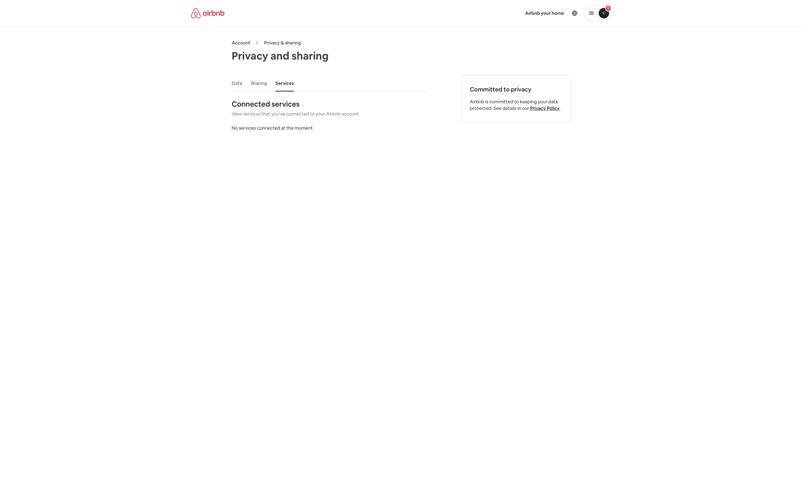Task type: describe. For each thing, give the bounding box(es) containing it.
moment
[[295, 125, 313, 131]]

protected.
[[470, 105, 492, 111]]

to inside 'connected services view services that you've connected to your airbnb account'
[[310, 111, 315, 117]]

0 vertical spatial to
[[504, 86, 510, 93]]

details
[[502, 105, 516, 111]]

data button
[[228, 77, 245, 90]]

privacy policy link
[[530, 105, 560, 111]]

keeping
[[520, 99, 537, 105]]

airbnb is committed to keeping your data protected. see details in our
[[470, 99, 558, 111]]

no services connected at the moment
[[232, 125, 313, 131]]

airbnb your home link
[[521, 6, 568, 20]]

services for no
[[239, 125, 256, 131]]

sharing
[[251, 80, 267, 86]]

committed to privacy
[[470, 86, 531, 93]]

the
[[286, 125, 294, 131]]

1 button
[[584, 5, 612, 21]]

policy
[[547, 105, 560, 111]]

privacy for privacy & sharing
[[264, 40, 280, 46]]

your inside 'connected services view services that you've connected to your airbnb account'
[[316, 111, 325, 117]]

1
[[607, 6, 609, 11]]

services
[[276, 80, 294, 86]]

airbnb inside 'connected services view services that you've connected to your airbnb account'
[[326, 111, 341, 117]]

sharing for privacy & sharing
[[285, 40, 301, 46]]

our
[[522, 105, 529, 111]]

connected inside 'connected services view services that you've connected to your airbnb account'
[[286, 111, 309, 117]]

and
[[270, 49, 289, 63]]

you've
[[271, 111, 285, 117]]

privacy for privacy and sharing
[[232, 49, 268, 63]]

account
[[232, 40, 250, 46]]

airbnb for airbnb your home
[[525, 10, 540, 16]]



Task type: locate. For each thing, give the bounding box(es) containing it.
airbnb for airbnb is committed to keeping your data protected. see details in our
[[470, 99, 484, 105]]

1 vertical spatial services
[[243, 111, 260, 117]]

committed
[[470, 86, 502, 93]]

privacy
[[511, 86, 531, 93]]

sharing button
[[247, 77, 270, 90]]

privacy
[[264, 40, 280, 46], [232, 49, 268, 63], [530, 105, 546, 111]]

services for connected
[[272, 99, 300, 109]]

services
[[272, 99, 300, 109], [243, 111, 260, 117], [239, 125, 256, 131]]

0 vertical spatial services
[[272, 99, 300, 109]]

2 vertical spatial to
[[310, 111, 315, 117]]

2 horizontal spatial to
[[514, 99, 519, 105]]

your up privacy policy link
[[538, 99, 547, 105]]

to inside airbnb is committed to keeping your data protected. see details in our
[[514, 99, 519, 105]]

0 vertical spatial airbnb
[[525, 10, 540, 16]]

committed
[[489, 99, 513, 105]]

is
[[485, 99, 488, 105]]

1 vertical spatial connected
[[257, 125, 280, 131]]

1 horizontal spatial connected
[[286, 111, 309, 117]]

privacy & sharing
[[264, 40, 301, 46]]

sharing right & on the left of page
[[285, 40, 301, 46]]

2 vertical spatial airbnb
[[326, 111, 341, 117]]

services button
[[272, 77, 297, 90]]

sharing right and
[[292, 49, 329, 63]]

1 vertical spatial airbnb
[[470, 99, 484, 105]]

airbnb left account
[[326, 111, 341, 117]]

account
[[342, 111, 359, 117]]

connected services view services that you've connected to your airbnb account
[[232, 99, 359, 117]]

2 vertical spatial privacy
[[530, 105, 546, 111]]

to
[[504, 86, 510, 93], [514, 99, 519, 105], [310, 111, 315, 117]]

0 vertical spatial your
[[541, 10, 551, 16]]

1 vertical spatial privacy
[[232, 49, 268, 63]]

in
[[517, 105, 521, 111]]

privacy policy .
[[530, 105, 561, 111]]

tab list
[[228, 75, 428, 91]]

sharing for privacy and sharing
[[292, 49, 329, 63]]

services right no
[[239, 125, 256, 131]]

1 horizontal spatial to
[[504, 86, 510, 93]]

airbnb inside profile element
[[525, 10, 540, 16]]

1 vertical spatial your
[[538, 99, 547, 105]]

to up moment
[[310, 111, 315, 117]]

to up the in
[[514, 99, 519, 105]]

privacy down the account
[[232, 49, 268, 63]]

0 vertical spatial connected
[[286, 111, 309, 117]]

privacy down keeping
[[530, 105, 546, 111]]

that
[[261, 111, 270, 117]]

profile element
[[409, 0, 612, 26]]

connected
[[232, 99, 270, 109]]

1 horizontal spatial airbnb
[[470, 99, 484, 105]]

data
[[548, 99, 558, 105]]

1 vertical spatial sharing
[[292, 49, 329, 63]]

.
[[560, 105, 561, 111]]

0 vertical spatial sharing
[[285, 40, 301, 46]]

at
[[281, 125, 285, 131]]

0 horizontal spatial connected
[[257, 125, 280, 131]]

account link
[[232, 40, 250, 46]]

airbnb up the protected. at the right of the page
[[470, 99, 484, 105]]

no
[[232, 125, 238, 131]]

0 horizontal spatial to
[[310, 111, 315, 117]]

1 vertical spatial to
[[514, 99, 519, 105]]

your left account
[[316, 111, 325, 117]]

privacy left & on the left of page
[[264, 40, 280, 46]]

your
[[541, 10, 551, 16], [538, 99, 547, 105], [316, 111, 325, 117]]

privacy and sharing
[[232, 49, 329, 63]]

2 horizontal spatial airbnb
[[525, 10, 540, 16]]

connected down that
[[257, 125, 280, 131]]

airbnb
[[525, 10, 540, 16], [470, 99, 484, 105], [326, 111, 341, 117]]

2 vertical spatial your
[[316, 111, 325, 117]]

airbnb inside airbnb is committed to keeping your data protected. see details in our
[[470, 99, 484, 105]]

airbnb your home
[[525, 10, 564, 16]]

airbnb left home
[[525, 10, 540, 16]]

sharing
[[285, 40, 301, 46], [292, 49, 329, 63]]

data
[[232, 80, 242, 86]]

your inside airbnb is committed to keeping your data protected. see details in our
[[538, 99, 547, 105]]

home
[[552, 10, 564, 16]]

0 horizontal spatial airbnb
[[326, 111, 341, 117]]

services down connected
[[243, 111, 260, 117]]

view
[[232, 111, 242, 117]]

connected up moment
[[286, 111, 309, 117]]

services up you've
[[272, 99, 300, 109]]

tab list containing data
[[228, 75, 428, 91]]

to up "committed"
[[504, 86, 510, 93]]

connected
[[286, 111, 309, 117], [257, 125, 280, 131]]

2 vertical spatial services
[[239, 125, 256, 131]]

your inside profile element
[[541, 10, 551, 16]]

see
[[494, 105, 501, 111]]

0 vertical spatial privacy
[[264, 40, 280, 46]]

&
[[281, 40, 284, 46]]

your left home
[[541, 10, 551, 16]]



Task type: vqa. For each thing, say whether or not it's contained in the screenshot.
the account
yes



